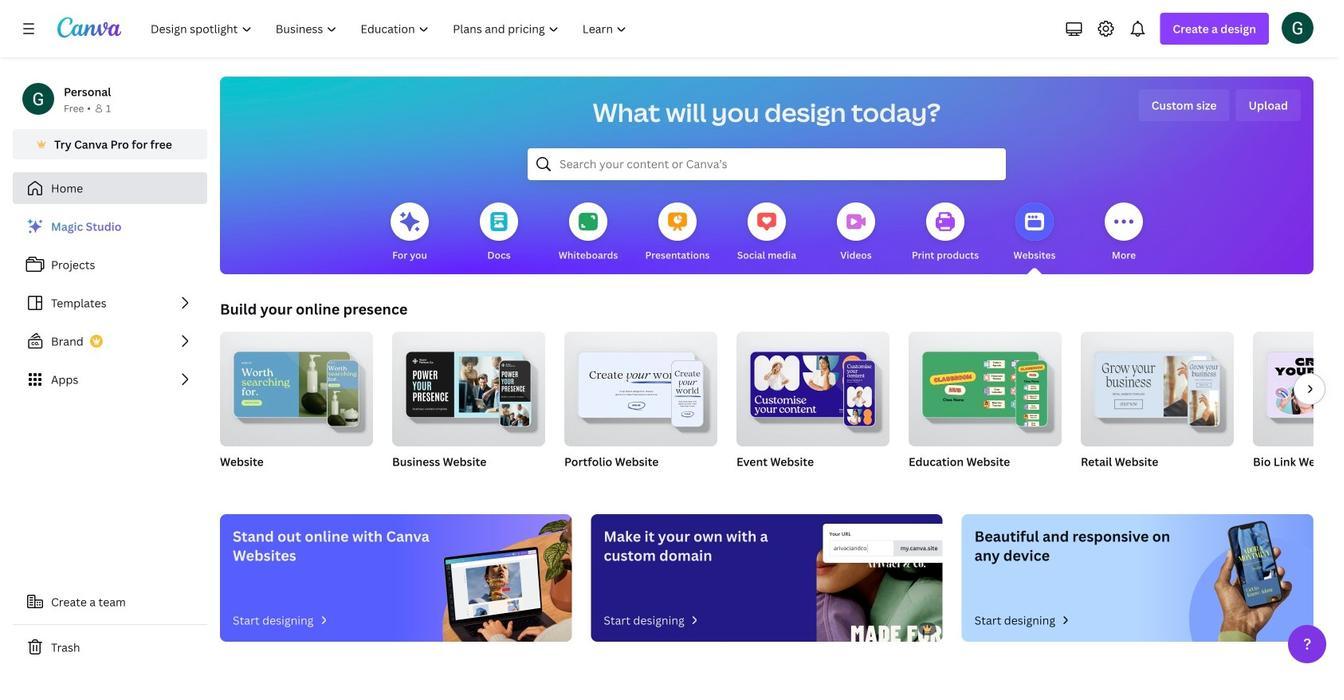 Task type: locate. For each thing, give the bounding box(es) containing it.
greg robinson image
[[1282, 12, 1314, 44]]

None search field
[[528, 148, 1006, 180]]

list
[[13, 210, 207, 395]]

Search search field
[[560, 149, 974, 179]]

group
[[220, 325, 373, 490], [220, 325, 373, 446], [392, 325, 545, 490], [392, 325, 545, 446], [564, 325, 718, 490], [564, 325, 718, 446], [737, 325, 890, 490], [737, 325, 890, 446], [909, 332, 1062, 490], [909, 332, 1062, 446], [1081, 332, 1234, 490], [1253, 332, 1339, 490]]



Task type: describe. For each thing, give the bounding box(es) containing it.
top level navigation element
[[140, 13, 641, 45]]



Task type: vqa. For each thing, say whether or not it's contained in the screenshot.
the rightmost Business Cards
no



